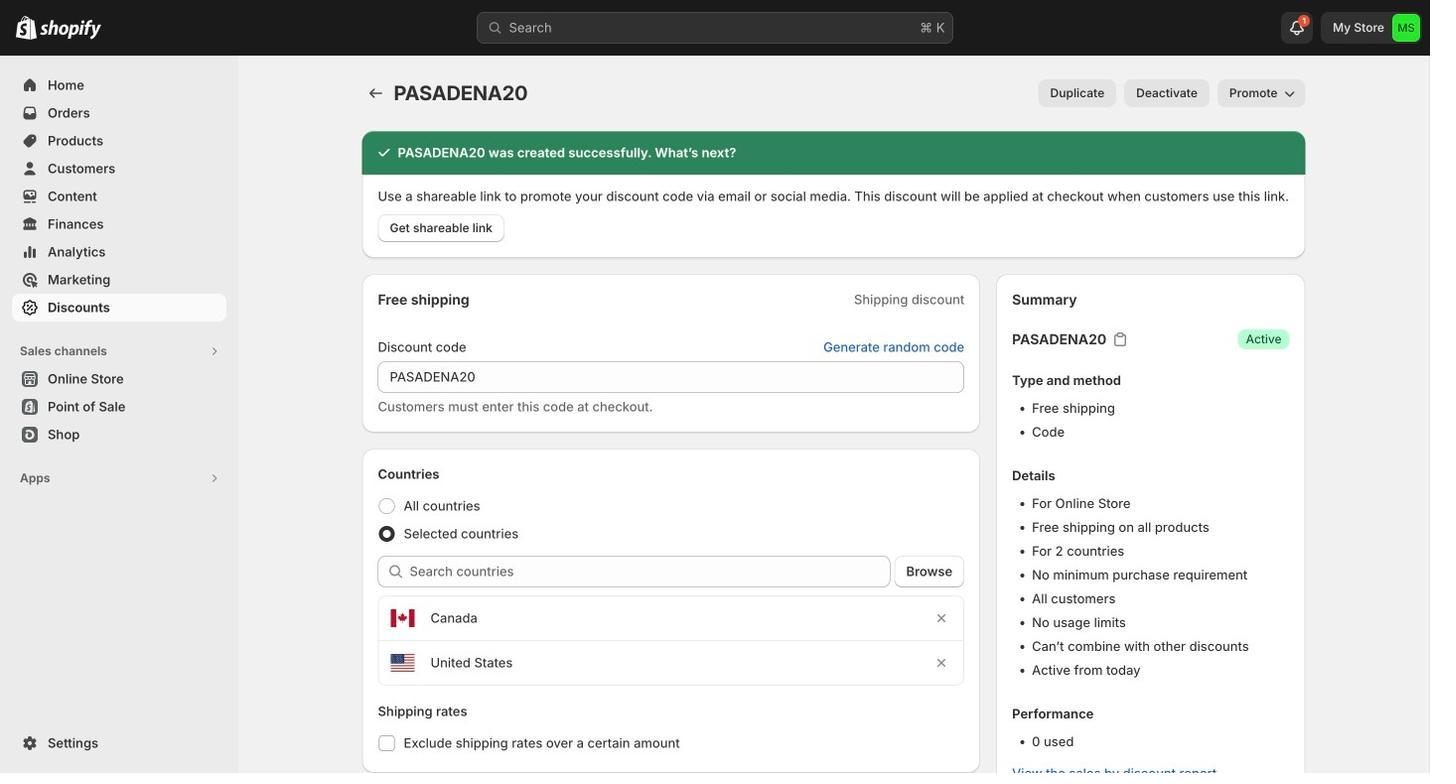 Task type: locate. For each thing, give the bounding box(es) containing it.
shopify image
[[16, 16, 37, 39]]

None text field
[[378, 362, 965, 393]]



Task type: describe. For each thing, give the bounding box(es) containing it.
my store image
[[1393, 14, 1421, 42]]

Search countries text field
[[410, 556, 891, 588]]

shopify image
[[40, 20, 101, 39]]



Task type: vqa. For each thing, say whether or not it's contained in the screenshot.
Online Store button
no



